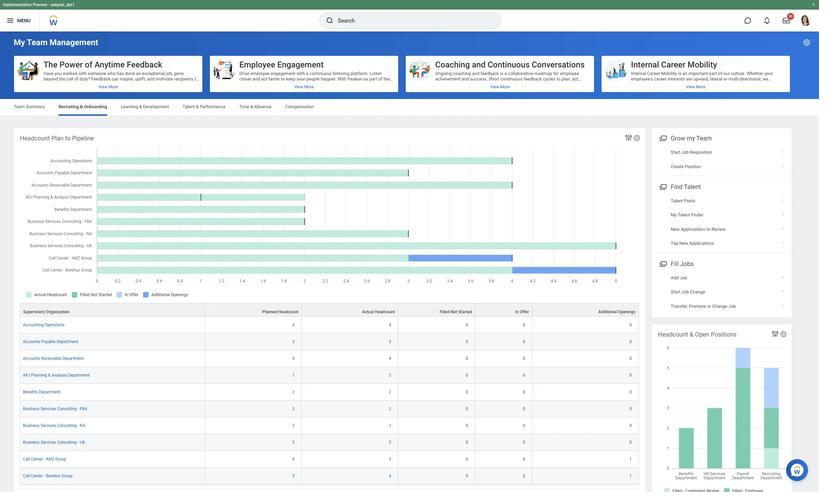 Task type: vqa. For each thing, say whether or not it's contained in the screenshot.
tab list
yes



Task type: describe. For each thing, give the bounding box(es) containing it.
of up line
[[358, 82, 362, 87]]

row containing call center - anz group
[[20, 451, 639, 468]]

listening
[[333, 71, 350, 76]]

talent pools link
[[652, 194, 792, 208]]

preview
[[33, 2, 47, 7]]

is
[[500, 71, 503, 76]]

call center - benelux group
[[23, 474, 73, 479]]

start for start job requisition
[[671, 150, 681, 155]]

menu group image
[[658, 182, 668, 191]]

top new applications
[[671, 241, 714, 246]]

2 vertical spatial team
[[697, 135, 712, 142]]

internal career mobility
[[631, 60, 717, 70]]

2 button for business services consulting - fra
[[389, 406, 392, 412]]

uplift,
[[135, 76, 146, 82]]

apj planning & analysis department link
[[23, 372, 90, 378]]

1 for 3
[[630, 457, 632, 462]]

deeper
[[314, 82, 328, 87]]

new applications to review link
[[652, 222, 792, 236]]

configure and view chart data image for positions
[[771, 330, 780, 338]]

call for call center - benelux group
[[23, 474, 30, 479]]

fra
[[80, 407, 87, 411]]

talent down others.
[[183, 104, 195, 109]]

transfer, promote or change job
[[671, 304, 736, 309]]

transfer, promote or change job link
[[652, 299, 792, 313]]

1 button for 3
[[630, 457, 633, 462]]

business services consulting - na
[[23, 423, 85, 428]]

engagement
[[277, 60, 324, 70]]

better.
[[50, 82, 62, 87]]

filled not started
[[440, 310, 472, 314]]

you inside have you worked with someone who has done an exceptional job, gone beyond the call of duty?  feedback can inspire, uplift, and motivate recipients to do better.  remind your team to use 'anytime' feedback to recognize others.
[[55, 71, 62, 76]]

list for grow my team
[[652, 145, 792, 174]]

2 button for benefits department
[[389, 389, 392, 395]]

requisition
[[690, 150, 712, 155]]

call center - anz group link
[[23, 456, 66, 462]]

talent inside "link"
[[678, 213, 690, 218]]

configure headcount & open positions image
[[780, 331, 787, 338]]

actual
[[362, 310, 374, 314]]

call for call center - anz group
[[23, 457, 30, 462]]

add
[[671, 275, 679, 280]]

worked
[[63, 71, 77, 76]]

search image
[[326, 16, 334, 25]]

configure and view chart data image for pipeline
[[625, 134, 633, 142]]

a inside drive employee engagement with a continuous listening platform. listen closer and act faster to keep your people happier. with peakon as part of the workday family, you can gain an even deeper understanding of your people and create action plans that improve engagement and bottom-line results.
[[306, 71, 309, 76]]

3 button for accounts payable department
[[389, 339, 392, 345]]

act,
[[572, 76, 579, 82]]

can inside have you worked with someone who has done an exceptional job, gone beyond the call of duty?  feedback can inspire, uplift, and motivate recipients to do better.  remind your team to use 'anytime' feedback to recognize others.
[[112, 76, 119, 82]]

family,
[[258, 82, 270, 87]]

the power of anytime feedback
[[44, 60, 162, 70]]

workday
[[239, 82, 257, 87]]

learning & development
[[121, 104, 169, 109]]

that
[[278, 87, 286, 92]]

apj planning & analysis department
[[23, 373, 90, 378]]

promote
[[689, 304, 706, 309]]

do
[[44, 82, 49, 87]]

use
[[105, 82, 113, 87]]

payable
[[41, 339, 56, 344]]

3 button for business services consulting - na
[[389, 423, 392, 429]]

acknowledgement,
[[492, 82, 529, 87]]

anytime
[[94, 60, 125, 70]]

your inside have you worked with someone who has done an exceptional job, gone beyond the call of duty?  feedback can inspire, uplift, and motivate recipients to do better.  remind your team to use 'anytime' feedback to recognize others.
[[79, 82, 88, 87]]

pipeline
[[72, 135, 94, 142]]

5 for 4
[[292, 474, 295, 479]]

keep
[[286, 76, 296, 82]]

call
[[66, 76, 73, 82]]

the inside have you worked with someone who has done an exceptional job, gone beyond the call of duty?  feedback can inspire, uplift, and motivate recipients to do better.  remind your team to use 'anytime' feedback to recognize others.
[[59, 76, 65, 82]]

done
[[125, 71, 135, 76]]

in offer
[[515, 310, 529, 314]]

my talent finder
[[671, 213, 704, 218]]

and inside have you worked with someone who has done an exceptional job, gone beyond the call of duty?  feedback can inspire, uplift, and motivate recipients to do better.  remind your team to use 'anytime' feedback to recognize others.
[[147, 76, 155, 82]]

to right the recipients
[[195, 76, 199, 82]]

grow
[[671, 135, 685, 142]]

na
[[80, 423, 85, 428]]

others.
[[178, 82, 191, 87]]

row containing accounts payable department
[[20, 334, 639, 350]]

accounting operations link
[[23, 321, 65, 327]]

team
[[89, 82, 99, 87]]

plan,
[[562, 76, 571, 82]]

coaching and continuous conversations
[[435, 60, 585, 70]]

for
[[553, 71, 559, 76]]

0 vertical spatial engagement
[[271, 71, 296, 76]]

my
[[687, 135, 695, 142]]

create
[[671, 164, 684, 169]]

create position link
[[652, 159, 792, 174]]

modify
[[459, 82, 473, 87]]

job for start job change
[[682, 289, 689, 295]]

2 vertical spatial feedback
[[132, 82, 151, 87]]

0 vertical spatial new
[[671, 227, 680, 232]]

group for call center - anz group
[[55, 457, 66, 462]]

to left review on the top
[[707, 227, 711, 232]]

- inside "link"
[[78, 423, 79, 428]]

1 vertical spatial feedback
[[91, 76, 110, 82]]

accounts payable department link
[[23, 338, 78, 344]]

3 for call center - anz group
[[389, 457, 391, 462]]

accounts receivable department link
[[23, 355, 84, 361]]

& for development
[[139, 104, 142, 109]]

0 vertical spatial people
[[306, 76, 320, 82]]

headcount & open positions element
[[652, 324, 792, 492]]

Search Workday  search field
[[338, 13, 487, 28]]

action
[[253, 87, 265, 92]]

notifications large image
[[764, 17, 771, 24]]

1 button for 4
[[630, 473, 633, 479]]

apj
[[23, 373, 30, 378]]

- inside menu banner
[[48, 2, 50, 7]]

a inside ongoing coaching and feedback is a collaborative roadmap for employee achievement and success.  short continuous feedback cycles to plan, act, access and modify provides acknowledgement, correction and positive outcomes.
[[505, 71, 507, 76]]

listen
[[370, 71, 382, 76]]

headcount down 'transfer,'
[[658, 331, 688, 338]]

menu
[[17, 18, 31, 23]]

implementation
[[3, 2, 32, 7]]

ongoing
[[435, 71, 452, 76]]

add job
[[671, 275, 688, 280]]

1 vertical spatial people
[[373, 82, 386, 87]]

accounts for accounts payable department
[[23, 339, 40, 344]]

row containing business services consulting - uk
[[20, 434, 639, 451]]

- left fra on the bottom
[[78, 407, 79, 411]]

row containing business services consulting - na
[[20, 418, 639, 434]]

& for onboarding
[[80, 104, 83, 109]]

job for start job requisition
[[682, 150, 689, 155]]

plan
[[51, 135, 64, 142]]

profile logan mcneil image
[[800, 15, 811, 27]]

anz
[[46, 457, 54, 462]]

planned headcount
[[262, 310, 298, 314]]

job for add job
[[680, 275, 688, 280]]

have you worked with someone who has done an exceptional job, gone beyond the call of duty?  feedback can inspire, uplift, and motivate recipients to do better.  remind your team to use 'anytime' feedback to recognize others.
[[44, 71, 199, 87]]

department inside accounts receivable department link
[[62, 356, 84, 361]]

additional openings
[[599, 310, 636, 314]]

of up someone
[[85, 60, 92, 70]]

department inside apj planning & analysis department link
[[68, 373, 90, 378]]

filled
[[440, 310, 450, 314]]

consulting for uk
[[57, 440, 77, 445]]

fill jobs
[[671, 260, 694, 267]]

in offer column header
[[475, 303, 533, 317]]

talent up 'pools'
[[684, 183, 701, 190]]

services for business services consulting - fra
[[41, 407, 56, 411]]

1 horizontal spatial engagement
[[304, 87, 329, 92]]

& for open
[[690, 331, 694, 338]]

to inside ongoing coaching and feedback is a collaborative roadmap for employee achievement and success.  short continuous feedback cycles to plan, act, access and modify provides acknowledgement, correction and positive outcomes.
[[557, 76, 561, 82]]

headcount left "plan"
[[20, 135, 50, 142]]

center for benelux
[[31, 474, 43, 479]]

internal career mobility button
[[602, 56, 790, 92]]

chevron right image for transfer, promote or change job
[[779, 301, 788, 308]]

services for business services consulting - na
[[41, 423, 56, 428]]

group for call center - benelux group
[[62, 474, 73, 479]]

0 vertical spatial feedback
[[127, 60, 162, 70]]

not
[[451, 310, 457, 314]]

start for start job change
[[671, 289, 681, 295]]

headcount right 'actual'
[[375, 310, 395, 314]]

business services consulting - uk
[[23, 440, 85, 445]]

improve
[[287, 87, 303, 92]]

consulting for fra
[[57, 407, 77, 411]]

add job link
[[652, 271, 792, 285]]

chevron right image for start job change
[[779, 287, 788, 294]]

planning
[[31, 373, 47, 378]]

collaborative
[[508, 71, 533, 76]]

top
[[671, 241, 678, 246]]

justify image
[[6, 16, 14, 25]]

- left "uk" on the bottom left of page
[[78, 440, 79, 445]]

0 vertical spatial 1
[[292, 373, 295, 378]]

department inside "benefits department" link
[[39, 390, 61, 395]]



Task type: locate. For each thing, give the bounding box(es) containing it.
2 services from the top
[[41, 423, 56, 428]]

1 horizontal spatial feedback
[[524, 76, 542, 82]]

feedback up exceptional
[[127, 60, 162, 70]]

list
[[652, 145, 792, 174], [652, 194, 792, 251], [652, 271, 792, 313]]

of inside have you worked with someone who has done an exceptional job, gone beyond the call of duty?  feedback can inspire, uplift, and motivate recipients to do better.  remind your team to use 'anytime' feedback to recognize others.
[[74, 76, 78, 82]]

0 horizontal spatial the
[[59, 76, 65, 82]]

0 horizontal spatial you
[[55, 71, 62, 76]]

2 call from the top
[[23, 474, 30, 479]]

1 row from the top
[[20, 303, 639, 317]]

results.
[[362, 87, 377, 92]]

3 services from the top
[[41, 440, 56, 445]]

1 list from the top
[[652, 145, 792, 174]]

3 chevron right image from the top
[[779, 287, 788, 294]]

services up business services consulting - uk link at the left bottom
[[41, 423, 56, 428]]

start job change link
[[652, 285, 792, 299]]

5 for 5
[[292, 440, 295, 445]]

employee inside drive employee engagement with a continuous listening platform. listen closer and act faster to keep your people happier. with peakon as part of the workday family, you can gain an even deeper understanding of your people and create action plans that improve engagement and bottom-line results.
[[251, 71, 270, 76]]

2 with from the left
[[297, 71, 305, 76]]

1 horizontal spatial people
[[373, 82, 386, 87]]

1 vertical spatial new
[[680, 241, 688, 246]]

talent left finder
[[678, 213, 690, 218]]

accounting operations
[[23, 323, 65, 327]]

row containing accounting operations
[[20, 317, 639, 334]]

planned
[[262, 310, 277, 314]]

0 horizontal spatial change
[[690, 289, 705, 295]]

as
[[364, 76, 368, 82]]

business for business services consulting - na
[[23, 423, 40, 428]]

& right recruiting
[[80, 104, 83, 109]]

row containing accounts receivable department
[[20, 350, 639, 367]]

job down start job change link
[[729, 304, 736, 309]]

to inside drive employee engagement with a continuous listening platform. listen closer and act faster to keep your people happier. with peakon as part of the workday family, you can gain an even deeper understanding of your people and create action plans that improve engagement and bottom-line results.
[[281, 76, 285, 82]]

2 the from the left
[[384, 76, 390, 82]]

main content
[[0, 32, 819, 492]]

1 vertical spatial 1
[[630, 457, 632, 462]]

continuous up acknowledgement,
[[501, 76, 523, 82]]

applications down new applications to review
[[690, 241, 714, 246]]

cycles
[[543, 76, 556, 82]]

configure and view chart data image left configure headcount plan to pipeline image
[[625, 134, 633, 142]]

chevron right image inside "add job" link
[[779, 273, 788, 280]]

5
[[292, 440, 295, 445], [389, 440, 391, 445], [292, 474, 295, 479]]

team left summary
[[14, 104, 25, 109]]

menu group image for fill jobs
[[658, 259, 668, 268]]

2 horizontal spatial team
[[697, 135, 712, 142]]

services up call center - anz group link at the bottom left of the page
[[41, 440, 56, 445]]

chevron right image
[[779, 196, 788, 203], [779, 224, 788, 231], [779, 287, 788, 294], [779, 301, 788, 308]]

list containing start job requisition
[[652, 145, 792, 174]]

department right the payable at the left bottom of page
[[57, 339, 78, 344]]

business services consulting - uk link
[[23, 439, 85, 445]]

start down the add
[[671, 289, 681, 295]]

start job change
[[671, 289, 705, 295]]

continuous inside ongoing coaching and feedback is a collaborative roadmap for employee achievement and success.  short continuous feedback cycles to plan, act, access and modify provides acknowledgement, correction and positive outcomes.
[[501, 76, 523, 82]]

faster
[[268, 76, 280, 82]]

1 vertical spatial start
[[671, 289, 681, 295]]

1 horizontal spatial your
[[297, 76, 305, 82]]

team down menu
[[27, 38, 48, 47]]

1 vertical spatial center
[[31, 474, 43, 479]]

act
[[261, 76, 267, 82]]

chevron right image inside "my talent finder" "link"
[[779, 210, 788, 217]]

remind
[[63, 82, 78, 87]]

can down who at the top
[[112, 76, 119, 82]]

& right learning
[[139, 104, 142, 109]]

3 chevron right image from the top
[[779, 210, 788, 217]]

1 horizontal spatial with
[[297, 71, 305, 76]]

row
[[20, 303, 639, 317], [20, 317, 639, 334], [20, 334, 639, 350], [20, 350, 639, 367], [20, 367, 639, 384], [20, 384, 639, 401], [20, 401, 639, 418], [20, 418, 639, 434], [20, 434, 639, 451], [20, 451, 639, 468], [20, 468, 639, 485]]

1 accounts from the top
[[23, 339, 40, 344]]

1 vertical spatial applications
[[690, 241, 714, 246]]

an up uplift,
[[136, 71, 141, 76]]

learning
[[121, 104, 138, 109]]

drive employee engagement with a continuous listening platform. listen closer and act faster to keep your people happier. with peakon as part of the workday family, you can gain an even deeper understanding of your people and create action plans that improve engagement and bottom-line results.
[[239, 71, 395, 92]]

9 row from the top
[[20, 434, 639, 451]]

an inside drive employee engagement with a continuous listening platform. listen closer and act faster to keep your people happier. with peakon as part of the workday family, you can gain an even deeper understanding of your people and create action plans that improve engagement and bottom-line results.
[[298, 82, 302, 87]]

chevron right image inside start job change link
[[779, 287, 788, 294]]

2 employee from the left
[[560, 71, 579, 76]]

consulting left fra on the bottom
[[57, 407, 77, 411]]

openings
[[618, 310, 636, 314]]

feedback up correction
[[524, 76, 542, 82]]

1 the from the left
[[59, 76, 65, 82]]

1 horizontal spatial my
[[671, 213, 677, 218]]

department up analysis
[[62, 356, 84, 361]]

configure and view chart data image inside headcount & open positions element
[[771, 330, 780, 338]]

& right time
[[250, 104, 253, 109]]

1 vertical spatial change
[[712, 304, 728, 309]]

- left benelux
[[44, 474, 45, 479]]

0 horizontal spatial people
[[306, 76, 320, 82]]

1 vertical spatial my
[[671, 213, 677, 218]]

ongoing coaching and feedback is a collaborative roadmap for employee achievement and success.  short continuous feedback cycles to plan, act, access and modify provides acknowledgement, correction and positive outcomes.
[[435, 71, 579, 92]]

my talent finder link
[[652, 208, 792, 222]]

services
[[41, 407, 56, 411], [41, 423, 56, 428], [41, 440, 56, 445]]

tab list inside main content
[[7, 99, 812, 116]]

employee up act
[[251, 71, 270, 76]]

can inside drive employee engagement with a continuous listening platform. listen closer and act faster to keep your people happier. with peakon as part of the workday family, you can gain an even deeper understanding of your people and create action plans that improve engagement and bottom-line results.
[[280, 82, 287, 87]]

platform.
[[351, 71, 369, 76]]

supervisory organization
[[23, 310, 70, 314]]

receivable
[[41, 356, 61, 361]]

6 row from the top
[[20, 384, 639, 401]]

with
[[338, 76, 347, 82]]

1 horizontal spatial configure and view chart data image
[[771, 330, 780, 338]]

employee up the plan,
[[560, 71, 579, 76]]

5 row from the top
[[20, 367, 639, 384]]

group right benelux
[[62, 474, 73, 479]]

menu group image left fill
[[658, 259, 668, 268]]

1 center from the top
[[31, 457, 43, 462]]

chevron right image inside new applications to review link
[[779, 224, 788, 231]]

1 horizontal spatial can
[[280, 82, 287, 87]]

accounts for accounts receivable department
[[23, 356, 40, 361]]

1 vertical spatial call
[[23, 474, 30, 479]]

headcount plan to pipeline
[[20, 135, 94, 142]]

chevron right image inside create position "link"
[[779, 162, 788, 168]]

0 horizontal spatial feedback
[[481, 71, 499, 76]]

access
[[435, 82, 449, 87]]

benefits
[[23, 390, 38, 395]]

talent left 'pools'
[[671, 198, 683, 203]]

my
[[14, 38, 25, 47], [671, 213, 677, 218]]

2 vertical spatial consulting
[[57, 440, 77, 445]]

1 call from the top
[[23, 457, 30, 462]]

continuous up happier. at the top left
[[310, 71, 332, 76]]

line
[[354, 87, 361, 92]]

row containing benefits department
[[20, 384, 639, 401]]

gone
[[174, 71, 184, 76]]

1 vertical spatial engagement
[[304, 87, 329, 92]]

& left analysis
[[48, 373, 51, 378]]

consulting inside business services consulting - uk link
[[57, 440, 77, 445]]

performance
[[200, 104, 226, 109]]

2 consulting from the top
[[57, 423, 77, 428]]

new applications to review
[[671, 227, 726, 232]]

0 vertical spatial menu group image
[[658, 133, 668, 142]]

to down the for
[[557, 76, 561, 82]]

chevron right image inside talent pools link
[[779, 196, 788, 203]]

row containing apj planning & analysis department
[[20, 367, 639, 384]]

1 horizontal spatial employee
[[560, 71, 579, 76]]

4 row from the top
[[20, 350, 639, 367]]

my down talent pools
[[671, 213, 677, 218]]

power
[[60, 60, 83, 70]]

offer
[[520, 310, 529, 314]]

menu banner
[[0, 0, 819, 32]]

supervisory
[[23, 310, 45, 314]]

consulting for na
[[57, 423, 77, 428]]

an inside have you worked with someone who has done an exceptional job, gone beyond the call of duty?  feedback can inspire, uplift, and motivate recipients to do better.  remind your team to use 'anytime' feedback to recognize others.
[[136, 71, 141, 76]]

applications up top new applications
[[681, 227, 706, 232]]

business up call center - anz group link at the bottom left of the page
[[23, 440, 40, 445]]

chevron right image inside start job requisition link
[[779, 147, 788, 154]]

and
[[472, 60, 486, 70], [472, 71, 480, 76], [147, 76, 155, 82], [253, 76, 260, 82], [462, 76, 469, 82], [388, 82, 395, 87], [450, 82, 458, 87], [551, 82, 559, 87], [330, 87, 337, 92]]

2 menu group image from the top
[[658, 259, 668, 268]]

consulting left na
[[57, 423, 77, 428]]

services for business services consulting - uk
[[41, 440, 56, 445]]

2 row from the top
[[20, 317, 639, 334]]

2 list from the top
[[652, 194, 792, 251]]

center
[[31, 457, 43, 462], [31, 474, 43, 479]]

business down benefits
[[23, 407, 40, 411]]

change up promote
[[690, 289, 705, 295]]

0 horizontal spatial my
[[14, 38, 25, 47]]

chevron right image for finder
[[779, 210, 788, 217]]

- right preview
[[48, 2, 50, 7]]

my for my talent finder
[[671, 213, 677, 218]]

review
[[712, 227, 726, 232]]

2 for apj planning & analysis department
[[389, 373, 391, 378]]

2 a from the left
[[505, 71, 507, 76]]

1 vertical spatial team
[[14, 104, 25, 109]]

3 list from the top
[[652, 271, 792, 313]]

2 vertical spatial 1
[[630, 474, 632, 479]]

& left performance at left top
[[196, 104, 199, 109]]

1 horizontal spatial change
[[712, 304, 728, 309]]

success.
[[470, 76, 488, 82]]

new up the top
[[671, 227, 680, 232]]

3 row from the top
[[20, 334, 639, 350]]

0 vertical spatial consulting
[[57, 407, 77, 411]]

with down engagement
[[297, 71, 305, 76]]

0 horizontal spatial can
[[112, 76, 119, 82]]

menu group image
[[658, 133, 668, 142], [658, 259, 668, 268]]

row containing call center - benelux group
[[20, 468, 639, 485]]

engagement down deeper
[[304, 87, 329, 92]]

your up results.
[[363, 82, 372, 87]]

list for find talent
[[652, 194, 792, 251]]

row containing business services consulting - fra
[[20, 401, 639, 418]]

0 horizontal spatial team
[[14, 104, 25, 109]]

headcount & open positions
[[658, 331, 737, 338]]

consulting inside business services consulting - na "link"
[[57, 423, 77, 428]]

chevron right image inside transfer, promote or change job link
[[779, 301, 788, 308]]

analysis
[[52, 373, 67, 378]]

call
[[23, 457, 30, 462], [23, 474, 30, 479]]

in offer button
[[475, 304, 532, 317]]

1 horizontal spatial continuous
[[501, 76, 523, 82]]

2 vertical spatial 1 button
[[630, 473, 633, 479]]

accounting
[[23, 323, 44, 327]]

center left benelux
[[31, 474, 43, 479]]

peakon
[[348, 76, 363, 82]]

services inside "link"
[[41, 423, 56, 428]]

close environment banner image
[[812, 2, 816, 7]]

team right my at the right top
[[697, 135, 712, 142]]

plans
[[266, 87, 277, 92]]

configure and view chart data image inside headcount plan to pipeline element
[[625, 134, 633, 142]]

accounts up apj
[[23, 356, 40, 361]]

a right 'is'
[[505, 71, 507, 76]]

1 vertical spatial list
[[652, 194, 792, 251]]

1 business from the top
[[23, 407, 40, 411]]

you up beyond
[[55, 71, 62, 76]]

consulting inside business services consulting - fra link
[[57, 407, 77, 411]]

employee
[[239, 60, 275, 70]]

2 start from the top
[[671, 289, 681, 295]]

group right anz
[[55, 457, 66, 462]]

1 vertical spatial can
[[280, 82, 287, 87]]

chevron right image for applications
[[779, 238, 788, 245]]

people down the part
[[373, 82, 386, 87]]

my down menu dropdown button
[[14, 38, 25, 47]]

7 row from the top
[[20, 401, 639, 418]]

2 for benefits department
[[389, 390, 391, 395]]

4
[[292, 323, 295, 327], [389, 323, 391, 327], [292, 356, 295, 361], [389, 356, 391, 361], [292, 457, 295, 462], [389, 474, 391, 479]]

chevron right image for new applications to review
[[779, 224, 788, 231]]

a
[[306, 71, 309, 76], [505, 71, 507, 76]]

career
[[661, 60, 686, 70]]

an up improve
[[298, 82, 302, 87]]

3 consulting from the top
[[57, 440, 77, 445]]

1 chevron right image from the top
[[779, 147, 788, 154]]

1 vertical spatial business
[[23, 423, 40, 428]]

0 horizontal spatial employee
[[251, 71, 270, 76]]

a up the even
[[306, 71, 309, 76]]

job
[[682, 150, 689, 155], [680, 275, 688, 280], [682, 289, 689, 295], [729, 304, 736, 309]]

benelux
[[46, 474, 61, 479]]

0 horizontal spatial your
[[79, 82, 88, 87]]

1 horizontal spatial you
[[272, 82, 279, 87]]

1 vertical spatial you
[[272, 82, 279, 87]]

start job requisition
[[671, 150, 712, 155]]

5 button for 5
[[292, 440, 296, 445]]

0 horizontal spatial an
[[136, 71, 141, 76]]

row containing supervisory organization
[[20, 303, 639, 317]]

1 vertical spatial configure and view chart data image
[[771, 330, 780, 338]]

2 for business services consulting - fra
[[389, 407, 391, 411]]

positive
[[560, 82, 575, 87]]

0 vertical spatial business
[[23, 407, 40, 411]]

filled not started button
[[399, 304, 475, 317]]

engagement down employee engagement
[[271, 71, 296, 76]]

the inside drive employee engagement with a continuous listening platform. listen closer and act faster to keep your people happier. with peakon as part of the workday family, you can gain an even deeper understanding of your people and create action plans that improve engagement and bottom-line results.
[[384, 76, 390, 82]]

tab list
[[7, 99, 812, 116]]

with for power
[[78, 71, 87, 76]]

my inside "my talent finder" "link"
[[671, 213, 677, 218]]

4 button
[[292, 322, 296, 328], [389, 322, 392, 328], [292, 356, 296, 361], [389, 356, 392, 361], [292, 457, 296, 462], [389, 473, 392, 479]]

2 business from the top
[[23, 423, 40, 428]]

change right or
[[712, 304, 728, 309]]

- left na
[[78, 423, 79, 428]]

feedback up short
[[481, 71, 499, 76]]

job up the create position
[[682, 150, 689, 155]]

0 vertical spatial can
[[112, 76, 119, 82]]

benefits department link
[[23, 388, 61, 395]]

3 button for call center - anz group
[[389, 457, 392, 462]]

0 vertical spatial services
[[41, 407, 56, 411]]

accounts down the accounting
[[23, 339, 40, 344]]

3 business from the top
[[23, 440, 40, 445]]

main content containing my team management
[[0, 32, 819, 492]]

1 vertical spatial an
[[298, 82, 302, 87]]

& for absence
[[250, 104, 253, 109]]

2 accounts from the top
[[23, 356, 40, 361]]

with up duty? in the left of the page
[[78, 71, 87, 76]]

to left use
[[100, 82, 104, 87]]

implementation preview -   adeptai_dpt1
[[3, 2, 75, 7]]

conversations
[[532, 60, 585, 70]]

0 vertical spatial my
[[14, 38, 25, 47]]

to down exceptional
[[152, 82, 156, 87]]

chevron right image inside top new applications link
[[779, 238, 788, 245]]

employee inside ongoing coaching and feedback is a collaborative roadmap for employee achievement and success.  short continuous feedback cycles to plan, act, access and modify provides acknowledgement, correction and positive outcomes.
[[560, 71, 579, 76]]

pools
[[684, 198, 696, 203]]

&
[[80, 104, 83, 109], [139, 104, 142, 109], [196, 104, 199, 109], [250, 104, 253, 109], [690, 331, 694, 338], [48, 373, 51, 378]]

configure and view chart data image left configure headcount & open positions image
[[771, 330, 780, 338]]

0 vertical spatial applications
[[681, 227, 706, 232]]

1 horizontal spatial team
[[27, 38, 48, 47]]

services up business services consulting - na "link"
[[41, 407, 56, 411]]

with inside drive employee engagement with a continuous listening platform. listen closer and act faster to keep your people happier. with peakon as part of the workday family, you can gain an even deeper understanding of your people and create action plans that improve engagement and bottom-line results.
[[297, 71, 305, 76]]

0 horizontal spatial configure and view chart data image
[[625, 134, 633, 142]]

recruiting & onboarding
[[59, 104, 107, 109]]

business inside "link"
[[23, 423, 40, 428]]

chevron right image for requisition
[[779, 147, 788, 154]]

business for business services consulting - fra
[[23, 407, 40, 411]]

configure and view chart data image
[[625, 134, 633, 142], [771, 330, 780, 338]]

1 vertical spatial accounts
[[23, 356, 40, 361]]

0 vertical spatial team
[[27, 38, 48, 47]]

list containing talent pools
[[652, 194, 792, 251]]

& for performance
[[196, 104, 199, 109]]

continuous inside drive employee engagement with a continuous listening platform. listen closer and act faster to keep your people happier. with peakon as part of the workday family, you can gain an even deeper understanding of your people and create action plans that improve engagement and bottom-line results.
[[310, 71, 332, 76]]

operations
[[45, 323, 65, 327]]

actual headcount
[[362, 310, 395, 314]]

understanding
[[329, 82, 357, 87]]

additional
[[599, 310, 617, 314]]

your up the even
[[297, 76, 305, 82]]

continuous
[[488, 60, 530, 70]]

2 vertical spatial list
[[652, 271, 792, 313]]

0 vertical spatial change
[[690, 289, 705, 295]]

with for engagement
[[297, 71, 305, 76]]

center for anz
[[31, 457, 43, 462]]

3 button
[[292, 339, 296, 345], [389, 339, 392, 345], [292, 423, 296, 429], [389, 423, 392, 429], [389, 457, 392, 462]]

call down call center - anz group
[[23, 474, 30, 479]]

people up the even
[[306, 76, 320, 82]]

feedback down uplift,
[[132, 82, 151, 87]]

- left anz
[[44, 457, 45, 462]]

benefits department
[[23, 390, 61, 395]]

feedback down someone
[[91, 76, 110, 82]]

1 a from the left
[[306, 71, 309, 76]]

department inside the accounts payable department link
[[57, 339, 78, 344]]

1 with from the left
[[78, 71, 87, 76]]

0 horizontal spatial continuous
[[310, 71, 332, 76]]

1 horizontal spatial a
[[505, 71, 507, 76]]

job,
[[166, 71, 173, 76]]

call left anz
[[23, 457, 30, 462]]

1 horizontal spatial an
[[298, 82, 302, 87]]

& inside row
[[48, 373, 51, 378]]

list containing add job
[[652, 271, 792, 313]]

0
[[466, 323, 468, 327], [523, 323, 525, 327], [630, 323, 632, 327], [466, 339, 468, 344], [523, 339, 525, 344], [630, 339, 632, 344], [466, 356, 468, 361], [523, 356, 525, 361], [630, 356, 632, 361], [466, 373, 468, 378], [523, 373, 525, 378], [630, 373, 632, 378], [466, 390, 468, 395], [523, 390, 525, 395], [630, 390, 632, 395], [466, 407, 468, 411], [523, 407, 525, 411], [630, 407, 632, 411], [466, 423, 468, 428], [523, 423, 525, 428], [630, 423, 632, 428], [466, 440, 468, 445], [523, 440, 525, 445], [630, 440, 632, 445], [466, 457, 468, 462], [523, 457, 525, 462], [466, 474, 468, 479], [523, 474, 525, 479]]

2 vertical spatial business
[[23, 440, 40, 445]]

consulting left "uk" on the bottom left of page
[[57, 440, 77, 445]]

8 row from the top
[[20, 418, 639, 434]]

to left keep
[[281, 76, 285, 82]]

1 consulting from the top
[[57, 407, 77, 411]]

department up business services consulting - fra link on the left
[[39, 390, 61, 395]]

tab list containing team summary
[[7, 99, 812, 116]]

menu group image for grow my team
[[658, 133, 668, 142]]

start up 'create'
[[671, 150, 681, 155]]

inspire,
[[120, 76, 134, 82]]

2 center from the top
[[31, 474, 43, 479]]

0 vertical spatial you
[[55, 71, 62, 76]]

2 vertical spatial services
[[41, 440, 56, 445]]

1 employee from the left
[[251, 71, 270, 76]]

4 chevron right image from the top
[[779, 238, 788, 245]]

headcount right planned
[[278, 310, 298, 314]]

of
[[85, 60, 92, 70], [74, 76, 78, 82], [379, 76, 383, 82], [358, 82, 362, 87]]

my for my team management
[[14, 38, 25, 47]]

can up that on the top
[[280, 82, 287, 87]]

job right the add
[[680, 275, 688, 280]]

1 vertical spatial consulting
[[57, 423, 77, 428]]

configure this page image
[[803, 38, 811, 47]]

list for fill jobs
[[652, 271, 792, 313]]

4 chevron right image from the top
[[779, 301, 788, 308]]

with inside have you worked with someone who has done an exceptional job, gone beyond the call of duty?  feedback can inspire, uplift, and motivate recipients to do better.  remind your team to use 'anytime' feedback to recognize others.
[[78, 71, 87, 76]]

0 vertical spatial center
[[31, 457, 43, 462]]

start job requisition link
[[652, 145, 792, 159]]

you down faster at the top of the page
[[272, 82, 279, 87]]

1 chevron right image from the top
[[779, 196, 788, 203]]

1 vertical spatial menu group image
[[658, 259, 668, 268]]

5 chevron right image from the top
[[779, 273, 788, 280]]

1 for 4
[[630, 474, 632, 479]]

the left call
[[59, 76, 65, 82]]

0 vertical spatial an
[[136, 71, 141, 76]]

roadmap
[[535, 71, 552, 76]]

inbox large image
[[783, 17, 790, 24]]

to
[[195, 76, 199, 82], [281, 76, 285, 82], [557, 76, 561, 82], [100, 82, 104, 87], [152, 82, 156, 87], [65, 135, 71, 142], [707, 227, 711, 232]]

accounts payable department
[[23, 339, 78, 344]]

chevron right image
[[779, 147, 788, 154], [779, 162, 788, 168], [779, 210, 788, 217], [779, 238, 788, 245], [779, 273, 788, 280]]

correction
[[530, 82, 550, 87]]

0 horizontal spatial engagement
[[271, 71, 296, 76]]

1 vertical spatial services
[[41, 423, 56, 428]]

1 start from the top
[[671, 150, 681, 155]]

of right call
[[74, 76, 78, 82]]

configure headcount plan to pipeline image
[[633, 134, 641, 142]]

2 button for apj planning & analysis department
[[389, 373, 392, 378]]

to right "plan"
[[65, 135, 71, 142]]

you inside drive employee engagement with a continuous listening platform. listen closer and act faster to keep your people happier. with peakon as part of the workday family, you can gain an even deeper understanding of your people and create action plans that improve engagement and bottom-line results.
[[272, 82, 279, 87]]

2 chevron right image from the top
[[779, 224, 788, 231]]

1 menu group image from the top
[[658, 133, 668, 142]]

3 for business services consulting - na
[[389, 423, 391, 428]]

30
[[789, 14, 793, 18]]

0 vertical spatial start
[[671, 150, 681, 155]]

0 vertical spatial accounts
[[23, 339, 40, 344]]

recipients
[[174, 76, 194, 82]]

11 row from the top
[[20, 468, 639, 485]]

or
[[707, 304, 711, 309]]

1 services from the top
[[41, 407, 56, 411]]

new right the top
[[680, 241, 688, 246]]

menu group image left grow
[[658, 133, 668, 142]]

job up 'transfer,'
[[682, 289, 689, 295]]

chevron right image for talent pools
[[779, 196, 788, 203]]

& left open
[[690, 331, 694, 338]]

0 vertical spatial list
[[652, 145, 792, 174]]

2 horizontal spatial your
[[363, 82, 372, 87]]

employee engagement
[[239, 60, 324, 70]]

1 horizontal spatial the
[[384, 76, 390, 82]]

5 button for 4
[[292, 473, 296, 479]]

the right the part
[[384, 76, 390, 82]]

your down duty? in the left of the page
[[79, 82, 88, 87]]

0 vertical spatial group
[[55, 457, 66, 462]]

0 vertical spatial call
[[23, 457, 30, 462]]

3 for accounts payable department
[[389, 339, 391, 344]]

0 horizontal spatial a
[[306, 71, 309, 76]]

0 vertical spatial configure and view chart data image
[[625, 134, 633, 142]]

of right the part
[[379, 76, 383, 82]]

with
[[78, 71, 87, 76], [297, 71, 305, 76]]

business up business services consulting - uk link at the left bottom
[[23, 423, 40, 428]]

adeptai_dpt1
[[51, 2, 75, 7]]

headcount plan to pipeline element
[[14, 128, 645, 492]]

1 vertical spatial 1 button
[[630, 457, 633, 462]]

business for business services consulting - uk
[[23, 440, 40, 445]]

2 chevron right image from the top
[[779, 162, 788, 168]]

1 vertical spatial group
[[62, 474, 73, 479]]

10 row from the top
[[20, 451, 639, 468]]

center left anz
[[31, 457, 43, 462]]

fill
[[671, 260, 679, 267]]

0 horizontal spatial with
[[78, 71, 87, 76]]

0 vertical spatial 1 button
[[292, 373, 296, 378]]

additional openings button
[[533, 304, 639, 317]]



